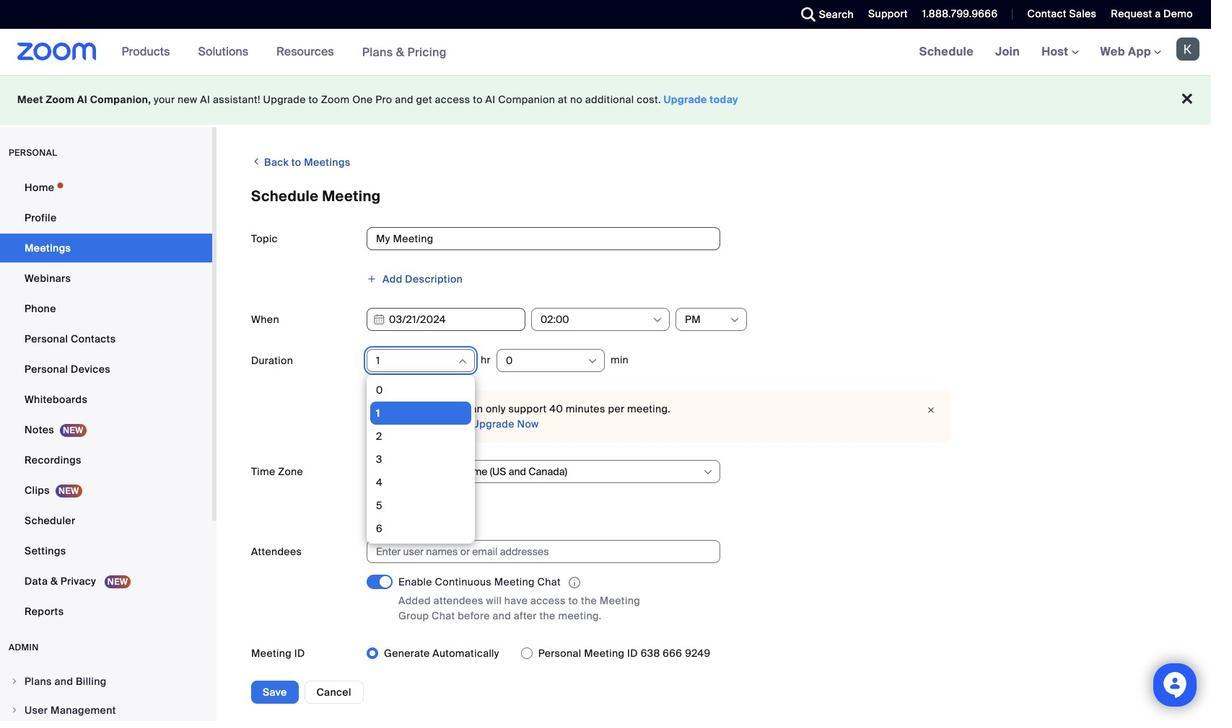 Task type: describe. For each thing, give the bounding box(es) containing it.
reports link
[[0, 598, 212, 627]]

host
[[1042, 44, 1072, 59]]

recordings link
[[0, 446, 212, 475]]

1 inside 0 1 2 3 4 5 6
[[376, 407, 380, 420]]

and inside 'added attendees will have access to the meeting group chat before and after the meeting.'
[[493, 610, 511, 623]]

personal contacts
[[25, 333, 116, 346]]

meetings navigation
[[909, 29, 1211, 76]]

hr
[[481, 354, 491, 367]]

meeting down back to meetings
[[322, 187, 381, 206]]

cancel button
[[304, 681, 364, 705]]

search
[[819, 8, 854, 21]]

personal contacts link
[[0, 325, 212, 354]]

40
[[550, 403, 563, 416]]

upgrade now link
[[469, 418, 539, 431]]

personal devices link
[[0, 355, 212, 384]]

right image
[[10, 707, 19, 715]]

schedule meeting
[[251, 187, 381, 206]]

contact sales
[[1028, 7, 1097, 20]]

plans and billing menu item
[[0, 668, 212, 696]]

personal for personal contacts
[[25, 333, 68, 346]]

1 zoom from the left
[[46, 93, 75, 106]]

show options image for 0
[[587, 356, 598, 367]]

pm button
[[685, 309, 728, 331]]

products button
[[122, 29, 176, 75]]

continuous
[[435, 576, 492, 589]]

privacy
[[60, 575, 96, 588]]

meeting id option group
[[367, 643, 1177, 666]]

description
[[405, 273, 463, 286]]

close image
[[923, 404, 940, 418]]

& for pricing
[[396, 44, 405, 60]]

billing
[[76, 676, 107, 689]]

to left companion
[[473, 93, 483, 106]]

app
[[1128, 44, 1151, 59]]

profile picture image
[[1177, 38, 1200, 61]]

today
[[710, 93, 739, 106]]

template
[[251, 689, 297, 702]]

0 1 2 3 4 5 6
[[376, 384, 383, 536]]

admin menu menu
[[0, 668, 212, 722]]

access inside 'added attendees will have access to the meeting group chat before and after the meeting.'
[[531, 595, 566, 608]]

meetings link
[[0, 234, 212, 263]]

show options image for the select time zone text box
[[702, 467, 714, 479]]

666
[[663, 648, 682, 661]]

pro
[[376, 93, 392, 106]]

plan
[[441, 403, 462, 416]]

1 ai from the left
[[77, 93, 87, 106]]

automatically
[[433, 648, 499, 661]]

meeting id
[[251, 648, 305, 661]]

personal menu menu
[[0, 173, 212, 628]]

to right back
[[292, 156, 301, 169]]

zoom logo image
[[17, 43, 96, 61]]

3 ai from the left
[[486, 93, 496, 106]]

access inside meet zoom ai companion, footer
[[435, 93, 470, 106]]

show options image for select start time text box at top
[[652, 315, 663, 326]]

1 button
[[376, 350, 456, 372]]

meet zoom ai companion, your new ai assistant! upgrade to zoom one pro and get access to ai companion at no additional cost. upgrade today
[[17, 93, 739, 106]]

add description button
[[367, 269, 463, 290]]

left image
[[251, 154, 262, 169]]

whiteboards link
[[0, 385, 212, 414]]

list box containing 0
[[370, 379, 471, 722]]

phone link
[[0, 295, 212, 323]]

upgrade today link
[[664, 93, 739, 106]]

6
[[376, 523, 383, 536]]

user
[[25, 705, 48, 718]]

1 horizontal spatial the
[[581, 595, 597, 608]]

request
[[1111, 7, 1152, 20]]

current
[[403, 403, 438, 416]]

cost.
[[637, 93, 661, 106]]

time?
[[436, 418, 463, 431]]

1 inside popup button
[[376, 354, 380, 367]]

1 id from the left
[[294, 648, 305, 661]]

back
[[264, 156, 289, 169]]

plans for plans & pricing
[[362, 44, 393, 60]]

meeting inside 'added attendees will have access to the meeting group chat before and after the meeting.'
[[600, 595, 640, 608]]

will
[[486, 595, 502, 608]]

duration
[[251, 354, 293, 367]]

new
[[178, 93, 198, 106]]

personal for personal meeting id 638 666 9249
[[538, 648, 582, 661]]

zone
[[278, 466, 303, 479]]

notes link
[[0, 416, 212, 445]]

Topic text field
[[367, 227, 720, 251]]

user management menu item
[[0, 697, 212, 722]]

have
[[505, 595, 528, 608]]

2
[[376, 430, 382, 443]]

meet
[[17, 93, 43, 106]]

whiteboards
[[25, 393, 87, 406]]

resources
[[277, 44, 334, 59]]

after
[[514, 610, 537, 623]]

support
[[509, 403, 547, 416]]

management
[[51, 705, 116, 718]]

recordings
[[25, 454, 81, 467]]

time
[[251, 466, 275, 479]]

4
[[376, 476, 383, 489]]

meetings inside personal menu menu
[[25, 242, 71, 255]]

When text field
[[367, 308, 526, 331]]

0 for 0 1 2 3 4 5 6
[[376, 384, 383, 397]]

schedule link
[[909, 29, 985, 75]]

product information navigation
[[111, 29, 458, 76]]

meet zoom ai companion, footer
[[0, 75, 1211, 125]]

profile
[[25, 212, 57, 225]]

settings link
[[0, 537, 212, 566]]

Persistent Chat, enter email address,Enter user names or email addresses text field
[[376, 541, 698, 563]]

only
[[486, 403, 506, 416]]

before
[[458, 610, 490, 623]]



Task type: vqa. For each thing, say whether or not it's contained in the screenshot.
Upgrade inside Your Current Plan Can Only Support 40 Minutes Per Meeting. Need More Time? Upgrade Now
yes



Task type: locate. For each thing, give the bounding box(es) containing it.
request a demo
[[1111, 7, 1193, 20]]

1 vertical spatial plans
[[25, 676, 52, 689]]

0 vertical spatial meetings
[[304, 156, 351, 169]]

meeting. right per
[[627, 403, 671, 416]]

1 horizontal spatial show options image
[[702, 467, 714, 479]]

0 horizontal spatial access
[[435, 93, 470, 106]]

clips link
[[0, 476, 212, 505]]

0
[[506, 354, 513, 367], [376, 384, 383, 397]]

personal inside personal devices link
[[25, 363, 68, 376]]

0 vertical spatial meeting.
[[627, 403, 671, 416]]

2 horizontal spatial upgrade
[[664, 93, 707, 106]]

0 horizontal spatial zoom
[[46, 93, 75, 106]]

1 vertical spatial access
[[531, 595, 566, 608]]

1 vertical spatial meetings
[[25, 242, 71, 255]]

time zone
[[251, 466, 303, 479]]

0 horizontal spatial show options image
[[587, 356, 598, 367]]

0 horizontal spatial 0
[[376, 384, 383, 397]]

0 vertical spatial show options image
[[652, 315, 663, 326]]

schedule inside the meetings navigation
[[919, 44, 974, 59]]

scheduler link
[[0, 507, 212, 536]]

1 1 from the top
[[376, 354, 380, 367]]

9249
[[685, 648, 711, 661]]

personal inside meeting id option group
[[538, 648, 582, 661]]

meetings up schedule meeting
[[304, 156, 351, 169]]

pm
[[685, 313, 701, 326]]

2 vertical spatial and
[[54, 676, 73, 689]]

added
[[398, 595, 431, 608]]

need
[[378, 418, 405, 431]]

the down 'learn more about enable continuous meeting chat' image
[[581, 595, 597, 608]]

0 vertical spatial &
[[396, 44, 405, 60]]

0 horizontal spatial show options image
[[652, 315, 663, 326]]

data & privacy
[[25, 575, 99, 588]]

0 vertical spatial and
[[395, 93, 414, 106]]

upgrade down only
[[472, 418, 515, 431]]

right image
[[10, 678, 19, 687]]

scheduler
[[25, 515, 75, 528]]

1 horizontal spatial 0
[[506, 354, 513, 367]]

a
[[1155, 7, 1161, 20]]

plans inside menu item
[[25, 676, 52, 689]]

0 horizontal spatial chat
[[432, 610, 455, 623]]

companion,
[[90, 93, 151, 106]]

upgrade down product information navigation
[[263, 93, 306, 106]]

chat inside 'added attendees will have access to the meeting group chat before and after the meeting.'
[[432, 610, 455, 623]]

1 up your
[[376, 354, 380, 367]]

admin
[[9, 642, 39, 654]]

solutions button
[[198, 29, 255, 75]]

1 horizontal spatial ai
[[200, 93, 210, 106]]

attendees
[[434, 595, 484, 608]]

chat
[[538, 576, 561, 589], [432, 610, 455, 623]]

no
[[570, 93, 583, 106]]

0 horizontal spatial meetings
[[25, 242, 71, 255]]

meeting up personal meeting id 638 666 9249
[[600, 595, 640, 608]]

0 horizontal spatial schedule
[[251, 187, 319, 206]]

0 vertical spatial plans
[[362, 44, 393, 60]]

& right data
[[50, 575, 58, 588]]

min
[[611, 354, 629, 367]]

meeting. inside 'added attendees will have access to the meeting group chat before and after the meeting.'
[[558, 610, 602, 623]]

0 horizontal spatial id
[[294, 648, 305, 661]]

1 horizontal spatial schedule
[[919, 44, 974, 59]]

& for privacy
[[50, 575, 58, 588]]

and left the billing
[[54, 676, 73, 689]]

pricing
[[408, 44, 447, 60]]

profile link
[[0, 204, 212, 232]]

and inside menu item
[[54, 676, 73, 689]]

personal down 'added attendees will have access to the meeting group chat before and after the meeting.'
[[538, 648, 582, 661]]

0 up your
[[376, 384, 383, 397]]

to inside 'added attendees will have access to the meeting group chat before and after the meeting.'
[[569, 595, 578, 608]]

2 horizontal spatial and
[[493, 610, 511, 623]]

0 vertical spatial personal
[[25, 333, 68, 346]]

ai right 'new'
[[200, 93, 210, 106]]

show options image for pm
[[729, 315, 741, 326]]

generate automatically
[[384, 648, 499, 661]]

1 horizontal spatial and
[[395, 93, 414, 106]]

host button
[[1042, 44, 1079, 59]]

data
[[25, 575, 48, 588]]

personal inside personal contacts link
[[25, 333, 68, 346]]

and inside meet zoom ai companion, footer
[[395, 93, 414, 106]]

0 horizontal spatial the
[[540, 610, 556, 623]]

plans inside product information navigation
[[362, 44, 393, 60]]

contact sales link
[[1017, 0, 1100, 29], [1028, 7, 1097, 20]]

1 vertical spatial 1
[[376, 407, 380, 420]]

0 vertical spatial chat
[[538, 576, 561, 589]]

show options image left min
[[587, 356, 598, 367]]

0 inside popup button
[[506, 354, 513, 367]]

when
[[251, 313, 279, 326]]

0 for 0
[[506, 354, 513, 367]]

1.888.799.9666 button up schedule link
[[922, 7, 998, 20]]

id inside option group
[[627, 648, 638, 661]]

1 horizontal spatial chat
[[538, 576, 561, 589]]

plans and billing
[[25, 676, 107, 689]]

back to meetings
[[262, 156, 351, 169]]

id left 638
[[627, 648, 638, 661]]

meeting. inside your current plan can only support 40 minutes per meeting. need more time? upgrade now
[[627, 403, 671, 416]]

web app button
[[1101, 44, 1162, 59]]

show options image
[[729, 315, 741, 326], [587, 356, 598, 367]]

0 horizontal spatial upgrade
[[263, 93, 306, 106]]

1 vertical spatial show options image
[[702, 467, 714, 479]]

your current plan can only support 40 minutes per meeting. need more time? upgrade now
[[378, 403, 671, 431]]

0 vertical spatial 0
[[506, 354, 513, 367]]

topic
[[251, 232, 278, 245]]

& left pricing
[[396, 44, 405, 60]]

upgrade
[[263, 93, 306, 106], [664, 93, 707, 106], [472, 418, 515, 431]]

plans up meet zoom ai companion, your new ai assistant! upgrade to zoom one pro and get access to ai companion at no additional cost. upgrade today
[[362, 44, 393, 60]]

add description
[[383, 273, 463, 286]]

personal for personal devices
[[25, 363, 68, 376]]

hide options image
[[457, 356, 469, 367]]

1 horizontal spatial plans
[[362, 44, 393, 60]]

1 horizontal spatial access
[[531, 595, 566, 608]]

recurring meeting
[[384, 506, 476, 519]]

contact
[[1028, 7, 1067, 20]]

user management
[[25, 705, 116, 718]]

1 horizontal spatial upgrade
[[472, 418, 515, 431]]

schedule down '1.888.799.9666'
[[919, 44, 974, 59]]

ai left companion
[[486, 93, 496, 106]]

at
[[558, 93, 568, 106]]

2 id from the left
[[627, 648, 638, 661]]

to
[[309, 93, 318, 106], [473, 93, 483, 106], [292, 156, 301, 169], [569, 595, 578, 608]]

recurring
[[384, 506, 432, 519]]

zoom right meet
[[46, 93, 75, 106]]

0 vertical spatial schedule
[[919, 44, 974, 59]]

group
[[398, 610, 429, 623]]

2 1 from the top
[[376, 407, 380, 420]]

cancel
[[317, 687, 351, 700]]

meetings up the webinars
[[25, 242, 71, 255]]

join
[[996, 44, 1020, 59]]

638
[[641, 648, 660, 661]]

now
[[517, 418, 539, 431]]

& inside personal menu menu
[[50, 575, 58, 588]]

home
[[25, 181, 54, 194]]

one
[[352, 93, 373, 106]]

0 horizontal spatial &
[[50, 575, 58, 588]]

0 horizontal spatial meeting.
[[558, 610, 602, 623]]

1 vertical spatial the
[[540, 610, 556, 623]]

plans & pricing
[[362, 44, 447, 60]]

2 vertical spatial personal
[[538, 648, 582, 661]]

ai left companion,
[[77, 93, 87, 106]]

1 vertical spatial meeting.
[[558, 610, 602, 623]]

meeting inside application
[[494, 576, 535, 589]]

1 horizontal spatial id
[[627, 648, 638, 661]]

select start time text field
[[541, 309, 651, 331]]

and down will
[[493, 610, 511, 623]]

1 horizontal spatial meetings
[[304, 156, 351, 169]]

minutes
[[566, 403, 605, 416]]

personal
[[9, 147, 57, 159]]

0 button
[[506, 350, 586, 372]]

meeting left 638
[[584, 648, 625, 661]]

zoom left one
[[321, 93, 350, 106]]

attendees
[[251, 546, 302, 559]]

products
[[122, 44, 170, 59]]

list box
[[370, 379, 471, 722]]

to down resources "dropdown button"
[[309, 93, 318, 106]]

meeting. down 'learn more about enable continuous meeting chat' image
[[558, 610, 602, 623]]

support
[[868, 7, 908, 20]]

schedule down back
[[251, 187, 319, 206]]

enable
[[398, 576, 432, 589]]

0 vertical spatial show options image
[[729, 315, 741, 326]]

add
[[383, 273, 403, 286]]

0 vertical spatial access
[[435, 93, 470, 106]]

access down enable continuous meeting chat application
[[531, 595, 566, 608]]

0 right "hr"
[[506, 354, 513, 367]]

chat inside application
[[538, 576, 561, 589]]

id up the save button at the bottom of page
[[294, 648, 305, 661]]

0 horizontal spatial ai
[[77, 93, 87, 106]]

select time zone text field
[[376, 461, 702, 483]]

personal down phone
[[25, 333, 68, 346]]

contacts
[[71, 333, 116, 346]]

plans
[[362, 44, 393, 60], [25, 676, 52, 689]]

phone
[[25, 302, 56, 315]]

meeting up the 'save'
[[251, 648, 292, 661]]

web app
[[1101, 44, 1151, 59]]

1 horizontal spatial zoom
[[321, 93, 350, 106]]

1 vertical spatial personal
[[25, 363, 68, 376]]

1 vertical spatial show options image
[[587, 356, 598, 367]]

chat down attendees
[[432, 610, 455, 623]]

banner
[[0, 29, 1211, 76]]

1 vertical spatial schedule
[[251, 187, 319, 206]]

show options image
[[652, 315, 663, 326], [702, 467, 714, 479]]

can
[[465, 403, 483, 416]]

access right get at the left top of page
[[435, 93, 470, 106]]

1 vertical spatial &
[[50, 575, 58, 588]]

1 vertical spatial chat
[[432, 610, 455, 623]]

chat left 'learn more about enable continuous meeting chat' image
[[538, 576, 561, 589]]

meetings inside 'back to meetings' link
[[304, 156, 351, 169]]

webinars link
[[0, 264, 212, 293]]

plans for plans and billing
[[25, 676, 52, 689]]

personal
[[25, 333, 68, 346], [25, 363, 68, 376], [538, 648, 582, 661]]

2 ai from the left
[[200, 93, 210, 106]]

schedule for schedule meeting
[[251, 187, 319, 206]]

& inside product information navigation
[[396, 44, 405, 60]]

enable continuous meeting chat application
[[398, 575, 673, 591]]

reports
[[25, 606, 64, 619]]

3
[[376, 453, 382, 466]]

your
[[378, 403, 400, 416]]

1 horizontal spatial &
[[396, 44, 405, 60]]

meeting up have
[[494, 576, 535, 589]]

per
[[608, 403, 625, 416]]

and left get at the left top of page
[[395, 93, 414, 106]]

0 horizontal spatial and
[[54, 676, 73, 689]]

to down 'learn more about enable continuous meeting chat' image
[[569, 595, 578, 608]]

1 up 2
[[376, 407, 380, 420]]

1 vertical spatial 0
[[376, 384, 383, 397]]

show options image right 'pm' 'dropdown button' at the top right of page
[[729, 315, 741, 326]]

learn more about enable continuous meeting chat image
[[564, 577, 585, 590]]

&
[[396, 44, 405, 60], [50, 575, 58, 588]]

1 horizontal spatial meeting.
[[627, 403, 671, 416]]

1.888.799.9666 button up join
[[912, 0, 1002, 29]]

1 horizontal spatial show options image
[[729, 315, 741, 326]]

meeting
[[322, 187, 381, 206], [494, 576, 535, 589], [600, 595, 640, 608], [251, 648, 292, 661], [584, 648, 625, 661]]

search button
[[790, 0, 858, 29]]

zoom
[[46, 93, 75, 106], [321, 93, 350, 106]]

0 vertical spatial the
[[581, 595, 597, 608]]

meeting.
[[627, 403, 671, 416], [558, 610, 602, 623]]

banner containing products
[[0, 29, 1211, 76]]

demo
[[1164, 7, 1193, 20]]

0 horizontal spatial plans
[[25, 676, 52, 689]]

clips
[[25, 484, 50, 497]]

the right after
[[540, 610, 556, 623]]

personal up 'whiteboards'
[[25, 363, 68, 376]]

enable continuous meeting chat
[[398, 576, 561, 589]]

0 vertical spatial 1
[[376, 354, 380, 367]]

upgrade inside your current plan can only support 40 minutes per meeting. need more time? upgrade now
[[472, 418, 515, 431]]

upgrade right the cost.
[[664, 93, 707, 106]]

sales
[[1069, 7, 1097, 20]]

2 horizontal spatial ai
[[486, 93, 496, 106]]

plans right right icon
[[25, 676, 52, 689]]

5
[[376, 500, 383, 513]]

schedule for schedule
[[919, 44, 974, 59]]

assistant!
[[213, 93, 260, 106]]

2 zoom from the left
[[321, 93, 350, 106]]

data & privacy link
[[0, 567, 212, 596]]

1 vertical spatial and
[[493, 610, 511, 623]]

meeting inside option group
[[584, 648, 625, 661]]

join link
[[985, 29, 1031, 75]]

add image
[[367, 274, 377, 284]]



